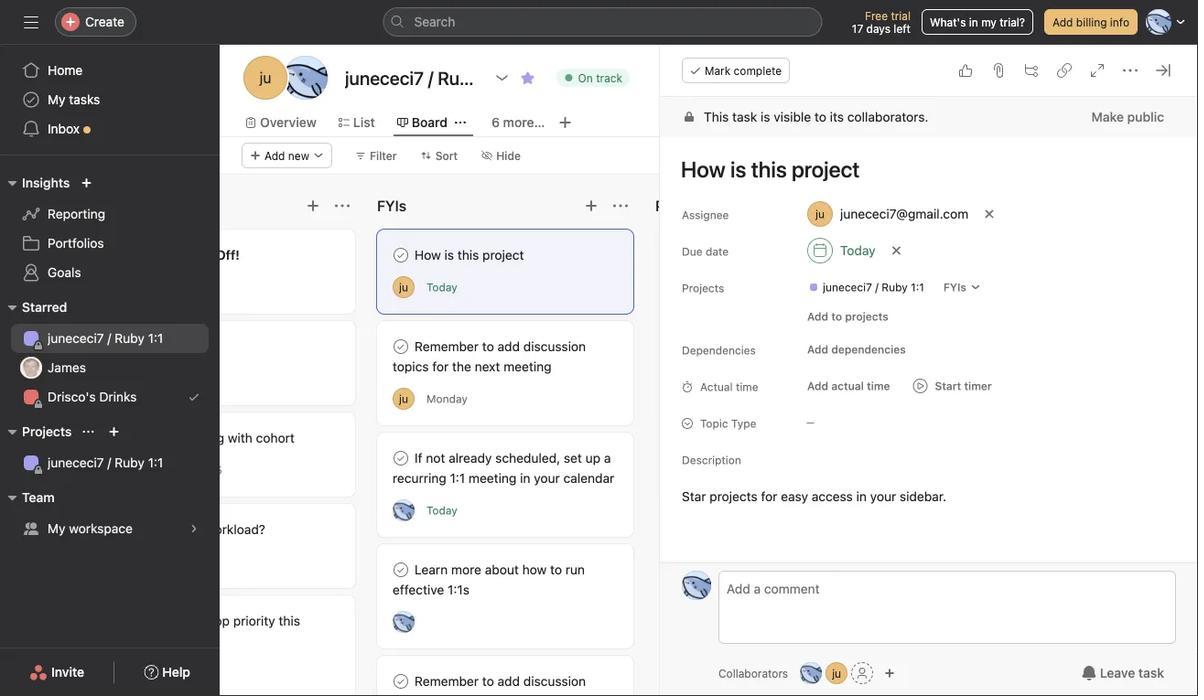 Task type: vqa. For each thing, say whether or not it's contained in the screenshot.
bob 7 minutes ago
no



Task type: describe. For each thing, give the bounding box(es) containing it.
projects element
[[0, 416, 220, 482]]

add subtask image
[[1025, 63, 1039, 78]]

add for ju's completed image
[[498, 339, 520, 354]]

/ inside how is this project dialog
[[876, 281, 879, 294]]

workspace
[[69, 522, 133, 537]]

starred
[[22, 300, 67, 315]]

top
[[210, 614, 230, 629]]

remove from starred image
[[521, 71, 535, 85]]

6 more…
[[492, 115, 545, 130]]

5
[[215, 464, 222, 477]]

type
[[732, 418, 757, 430]]

in inside button
[[970, 16, 979, 28]]

1 vertical spatial is
[[445, 248, 454, 263]]

add dependencies button
[[799, 337, 915, 363]]

ra up overview
[[296, 69, 315, 87]]

my for my workspace
[[48, 522, 66, 537]]

discussion for ju's completed image
[[524, 339, 586, 354]]

next for ju's completed image
[[475, 359, 500, 375]]

meeting inside if not already scheduled, set up a recurring 1:1 meeting in your calendar
[[469, 471, 517, 486]]

the for ju's completed image
[[452, 359, 471, 375]]

due
[[682, 245, 703, 258]]

actual
[[832, 380, 864, 393]]

drinks
[[99, 390, 137, 405]]

main content containing this task is visible to its collaborators.
[[660, 97, 1199, 697]]

the for third completed image from the top of the page
[[452, 695, 471, 697]]

completed image for ju
[[390, 336, 412, 358]]

1 topics from the top
[[393, 359, 429, 375]]

actual
[[701, 381, 733, 394]]

task for leave
[[1139, 666, 1165, 681]]

on track button
[[548, 65, 638, 91]]

projects inside how is this project dialog
[[682, 282, 725, 295]]

new
[[288, 149, 310, 162]]

junececi7@gmail.com
[[841, 207, 969, 222]]

how
[[415, 248, 441, 263]]

ra for ra button below effective
[[397, 616, 411, 629]]

in inside how is this project dialog
[[857, 489, 867, 505]]

search list box
[[383, 7, 823, 37]]

3 completed image from the top
[[390, 671, 412, 693]]

completed checkbox for if not already scheduled, set up a recurring 1:1 meeting in your calendar
[[390, 448, 412, 470]]

junececi7 / ruby 1:1 link inside projects element
[[11, 449, 209, 478]]

reporting link
[[11, 200, 209, 229]]

1:1 inside if not already scheduled, set up a recurring 1:1 meeting in your calendar
[[450, 471, 465, 486]]

topic type
[[701, 418, 757, 430]]

to inside learn more about how to run effective 1:1s
[[550, 563, 562, 578]]

filter button
[[347, 143, 405, 168]]

hide button
[[474, 143, 529, 168]]

my workspace link
[[11, 515, 209, 544]]

close details image
[[1157, 63, 1171, 78]]

overview link
[[245, 113, 317, 133]]

week?
[[114, 634, 152, 649]]

junececi7 / ruby 1:1 for 'junececi7 / ruby 1:1' link in projects element
[[48, 456, 163, 471]]

completed image for ra
[[390, 448, 412, 470]]

more actions for this task image
[[1124, 63, 1138, 78]]

1 vertical spatial junececi7 / ruby 1:1 link
[[11, 324, 209, 353]]

completed image for learn more about how to run effective 1:1s
[[390, 560, 412, 582]]

to inside button
[[832, 310, 843, 323]]

junececi7 / ruby 1:1 for 'junececi7 / ruby 1:1' link to the middle
[[48, 331, 163, 346]]

— button
[[799, 410, 909, 436]]

run
[[566, 563, 585, 578]]

portfolios link
[[11, 229, 209, 258]]

what's in my trial? button
[[922, 9, 1034, 35]]

project kick-off!
[[136, 248, 240, 263]]

recurring
[[393, 471, 447, 486]]

not
[[426, 451, 445, 466]]

leave task
[[1101, 666, 1165, 681]]

ra for ra button under recurring
[[397, 505, 411, 517]]

add tab image
[[558, 115, 573, 130]]

help button
[[132, 657, 202, 690]]

—
[[807, 418, 815, 428]]

1:1 inside main content
[[911, 281, 925, 294]]

add for third completed image from the top of the page
[[498, 674, 520, 690]]

goals
[[48, 265, 81, 280]]

your inside if not already scheduled, set up a recurring 1:1 meeting in your calendar
[[534, 471, 560, 486]]

0 horizontal spatial time
[[736, 381, 759, 394]]

2 vertical spatial ju button
[[826, 663, 848, 685]]

global element
[[0, 45, 220, 155]]

project
[[483, 248, 524, 263]]

next for third completed image from the top of the page
[[475, 695, 500, 697]]

meeting for third completed image from the top of the page
[[504, 695, 552, 697]]

ruby inside projects element
[[115, 456, 145, 471]]

add new
[[265, 149, 310, 162]]

add for add to projects
[[808, 310, 829, 323]]

left
[[894, 22, 911, 35]]

inbox
[[48, 121, 80, 136]]

this
[[704, 109, 729, 125]]

if
[[415, 451, 423, 466]]

its
[[830, 109, 844, 125]]

calendar
[[564, 471, 615, 486]]

make public
[[1092, 109, 1165, 125]]

more
[[451, 563, 482, 578]]

junececi7 for 'junececi7 / ruby 1:1' link in projects element
[[48, 456, 104, 471]]

1 add task image from the left
[[306, 199, 321, 213]]

tasks
[[69, 92, 100, 107]]

ju button for remember to add discussion topics for the next meeting
[[393, 388, 415, 410]]

starred button
[[0, 297, 67, 319]]

starred element
[[0, 291, 220, 416]]

mark complete
[[705, 64, 782, 77]]

1 remember to add discussion topics for the next meeting from the top
[[393, 339, 586, 375]]

list link
[[339, 113, 375, 133]]

my tasks link
[[11, 85, 209, 114]]

learn more about how to run effective 1:1s
[[393, 563, 585, 598]]

project
[[136, 248, 180, 263]]

junececi7 / ruby 1:1 inside how is this project dialog
[[823, 281, 925, 294]]

my
[[982, 16, 997, 28]]

this task is visible to its collaborators.
[[704, 109, 929, 125]]

free trial 17 days left
[[852, 9, 911, 35]]

hide sidebar image
[[24, 15, 38, 29]]

1 completed checkbox from the top
[[390, 336, 412, 358]]

ra button right the collaborators
[[800, 663, 822, 685]]

add new button
[[242, 143, 332, 168]]

monday button
[[427, 393, 468, 406]]

create
[[85, 14, 124, 29]]

add for add actual time
[[808, 380, 829, 393]]

2 add task image from the left
[[584, 199, 599, 213]]

tab actions image
[[455, 117, 466, 128]]

overview
[[260, 115, 317, 130]]

ra button down effective
[[393, 612, 415, 634]]

ruby inside how is this project dialog
[[882, 281, 908, 294]]

actual time
[[701, 381, 759, 394]]

goals link
[[11, 258, 209, 288]]

your inside what's your top priority this week?
[[181, 614, 207, 629]]

today inside dropdown button
[[841, 243, 876, 258]]

set
[[564, 451, 582, 466]]

Task Name text field
[[669, 148, 1177, 190]]

new image
[[81, 178, 92, 189]]

cohort
[[256, 431, 295, 446]]

how is this project dialog
[[660, 45, 1199, 697]]

leave task button
[[1070, 658, 1177, 690]]

billing
[[1077, 16, 1108, 28]]

teams element
[[0, 482, 220, 548]]

junececi7 for 'junececi7 / ruby 1:1' link to the middle
[[48, 331, 104, 346]]

learn
[[415, 563, 448, 578]]

ju for ju button related to remember to add discussion topics for the next meeting
[[399, 393, 408, 406]]

start
[[935, 380, 962, 393]]

group
[[136, 431, 173, 446]]

my workspace
[[48, 522, 133, 537]]

more section actions image
[[614, 199, 628, 213]]

if not already scheduled, set up a recurring 1:1 meeting in your calendar
[[393, 451, 615, 486]]

sidebar.
[[900, 489, 947, 505]]

ra button down star
[[682, 571, 712, 601]]

today for how is this project
[[427, 281, 458, 294]]

with
[[228, 431, 253, 446]]

team button
[[0, 487, 55, 509]]

mark complete button
[[682, 58, 790, 83]]

ja
[[25, 362, 37, 375]]

ju for bottom ju button
[[833, 668, 842, 680]]

6 more… button
[[492, 113, 545, 133]]

projects inside button
[[846, 310, 889, 323]]

0 likes. click to like this task image
[[959, 63, 973, 78]]

collaborators
[[719, 668, 789, 680]]

fyis button
[[936, 275, 990, 300]]

add to projects
[[808, 310, 889, 323]]

first day!
[[136, 339, 195, 354]]

james
[[48, 360, 86, 375]]

group meeting with cohort
[[136, 431, 295, 446]]



Task type: locate. For each thing, give the bounding box(es) containing it.
completed checkbox for how is this project
[[390, 245, 412, 266]]

in
[[970, 16, 979, 28], [520, 471, 531, 486], [857, 489, 867, 505]]

/ for 'junececi7 / ruby 1:1' link in projects element
[[107, 456, 111, 471]]

2 completed image from the top
[[390, 448, 412, 470]]

1 vertical spatial remember
[[415, 674, 479, 690]]

2 remember to add discussion topics for the next meeting from the top
[[393, 674, 586, 697]]

0 vertical spatial completed image
[[390, 336, 412, 358]]

0 vertical spatial this
[[458, 248, 479, 263]]

2 vertical spatial in
[[857, 489, 867, 505]]

2 the from the top
[[452, 695, 471, 697]]

junececi7 / ruby 1:1 link up add to projects button at the top right of the page
[[801, 278, 932, 297]]

1 remember from the top
[[415, 339, 479, 354]]

1 add from the top
[[498, 339, 520, 354]]

1 vertical spatial topics
[[393, 695, 429, 697]]

this
[[458, 248, 479, 263], [279, 614, 300, 629]]

fyis
[[377, 197, 407, 215], [944, 281, 967, 294]]

2 horizontal spatial in
[[970, 16, 979, 28]]

0 vertical spatial next
[[475, 359, 500, 375]]

your right how's on the left bottom
[[176, 522, 202, 538]]

add task image
[[306, 199, 321, 213], [584, 199, 599, 213]]

junececi7 up the james
[[48, 331, 104, 346]]

1:1 left fyis "popup button"
[[911, 281, 925, 294]]

complete
[[734, 64, 782, 77]]

time inside dropdown button
[[867, 380, 891, 393]]

the
[[452, 359, 471, 375], [452, 695, 471, 697]]

projects left show options, current sort, top image
[[22, 424, 72, 440]]

1 vertical spatial add
[[498, 674, 520, 690]]

is right how
[[445, 248, 454, 263]]

add task image left more section actions image
[[584, 199, 599, 213]]

add dependencies
[[808, 343, 906, 356]]

Completed checkbox
[[390, 245, 412, 266], [390, 448, 412, 470]]

2 remember from the top
[[415, 674, 479, 690]]

nov 5
[[192, 464, 222, 477]]

clear due date image
[[892, 245, 903, 256]]

today down how
[[427, 281, 458, 294]]

add for add billing info
[[1053, 16, 1074, 28]]

projects up dependencies
[[846, 310, 889, 323]]

6
[[492, 115, 500, 130]]

add inside dropdown button
[[808, 380, 829, 393]]

add task image left more section actions icon
[[306, 199, 321, 213]]

today button down how
[[427, 281, 458, 294]]

0 vertical spatial ju button
[[393, 277, 415, 299]]

junececi7 / ruby 1:1 up the james
[[48, 331, 163, 346]]

Completed checkbox
[[390, 336, 412, 358], [390, 560, 412, 582], [390, 671, 412, 693]]

add for add new
[[265, 149, 285, 162]]

2 vertical spatial junececi7 / ruby 1:1
[[48, 456, 163, 471]]

priority
[[233, 614, 275, 629]]

1 horizontal spatial add task image
[[584, 199, 599, 213]]

fyis down junececi7@gmail.com
[[944, 281, 967, 294]]

task
[[733, 109, 758, 125], [1139, 666, 1165, 681]]

0 vertical spatial completed checkbox
[[390, 336, 412, 358]]

0 vertical spatial junececi7 / ruby 1:1
[[823, 281, 925, 294]]

junececi7 inside projects element
[[48, 456, 104, 471]]

1 vertical spatial completed checkbox
[[390, 560, 412, 582]]

task inside button
[[1139, 666, 1165, 681]]

ju for ju button associated with how is this project
[[399, 281, 408, 294]]

invite
[[51, 665, 84, 680]]

add up add dependencies
[[808, 310, 829, 323]]

timer
[[965, 380, 992, 393]]

None text field
[[341, 61, 486, 94]]

junececi7 inside starred element
[[48, 331, 104, 346]]

add inside "popup button"
[[265, 149, 285, 162]]

ra down recurring
[[397, 505, 411, 517]]

0 horizontal spatial task
[[733, 109, 758, 125]]

your left the top
[[181, 614, 207, 629]]

ju button left the monday button
[[393, 388, 415, 410]]

junececi7 down show options, current sort, top image
[[48, 456, 104, 471]]

2 vertical spatial /
[[107, 456, 111, 471]]

ruby down new project or portfolio icon
[[115, 456, 145, 471]]

junececi7 / ruby 1:1 link down new project or portfolio icon
[[11, 449, 209, 478]]

task for this
[[733, 109, 758, 125]]

add down add to projects button at the top right of the page
[[808, 343, 829, 356]]

due date
[[682, 245, 729, 258]]

0 vertical spatial remember
[[415, 339, 479, 354]]

2 vertical spatial junececi7 / ruby 1:1 link
[[11, 449, 209, 478]]

0 vertical spatial is
[[761, 109, 771, 125]]

my tasks
[[48, 92, 100, 107]]

2 vertical spatial meeting
[[504, 695, 552, 697]]

1 horizontal spatial this
[[458, 248, 479, 263]]

0 vertical spatial discussion
[[524, 339, 586, 354]]

is
[[761, 109, 771, 125], [445, 248, 454, 263]]

/ up add to projects button at the top right of the page
[[876, 281, 879, 294]]

your
[[534, 471, 560, 486], [871, 489, 897, 505], [176, 522, 202, 538], [181, 614, 207, 629]]

ju inside how is this project dialog
[[833, 668, 842, 680]]

1 vertical spatial today
[[427, 281, 458, 294]]

1 horizontal spatial task
[[1139, 666, 1165, 681]]

1 vertical spatial fyis
[[944, 281, 967, 294]]

days
[[867, 22, 891, 35]]

in right access
[[857, 489, 867, 505]]

my left the tasks
[[48, 92, 66, 107]]

1 vertical spatial ju button
[[393, 388, 415, 410]]

2 completed checkbox from the top
[[390, 448, 412, 470]]

ra for ra button right of the collaborators
[[804, 668, 819, 680]]

1 vertical spatial meeting
[[469, 471, 517, 486]]

0 vertical spatial meeting
[[504, 359, 552, 375]]

0 vertical spatial ruby
[[882, 281, 908, 294]]

to
[[815, 109, 827, 125], [832, 310, 843, 323], [482, 339, 494, 354], [550, 563, 562, 578], [482, 674, 494, 690]]

how is this project
[[415, 248, 524, 263]]

0 vertical spatial the
[[452, 359, 471, 375]]

discussion
[[524, 339, 586, 354], [524, 674, 586, 690]]

0 horizontal spatial this
[[279, 614, 300, 629]]

my down team
[[48, 522, 66, 537]]

1 vertical spatial projects
[[22, 424, 72, 440]]

0 vertical spatial in
[[970, 16, 979, 28]]

0 vertical spatial add
[[498, 339, 520, 354]]

description
[[682, 454, 742, 467]]

1 today button from the top
[[427, 281, 458, 294]]

/ inside starred element
[[107, 331, 111, 346]]

1 vertical spatial projects
[[710, 489, 758, 505]]

1 vertical spatial junececi7
[[48, 331, 104, 346]]

fyis inside "popup button"
[[944, 281, 967, 294]]

1 vertical spatial task
[[1139, 666, 1165, 681]]

2 topics from the top
[[393, 695, 429, 697]]

insights button
[[0, 172, 70, 194]]

projects right star
[[710, 489, 758, 505]]

reporting
[[48, 207, 105, 222]]

up
[[586, 451, 601, 466]]

sort button
[[413, 143, 466, 168]]

0 vertical spatial my
[[48, 92, 66, 107]]

effective
[[393, 583, 444, 598]]

junececi7 / ruby 1:1 link inside how is this project dialog
[[801, 278, 932, 297]]

today button down recurring
[[427, 505, 458, 517]]

hide
[[497, 149, 521, 162]]

junececi7 / ruby 1:1 inside starred element
[[48, 331, 163, 346]]

invite button
[[17, 657, 96, 690]]

add left billing
[[1053, 16, 1074, 28]]

3 completed checkbox from the top
[[390, 671, 412, 693]]

2 vertical spatial completed image
[[390, 671, 412, 693]]

this left the project on the top of the page
[[458, 248, 479, 263]]

this right priority on the bottom of the page
[[279, 614, 300, 629]]

2 my from the top
[[48, 522, 66, 537]]

already
[[449, 451, 492, 466]]

day!
[[167, 339, 195, 354]]

0 vertical spatial today button
[[427, 281, 458, 294]]

junececi7 up add to projects button at the top right of the page
[[823, 281, 873, 294]]

add billing info button
[[1045, 9, 1138, 35]]

full screen image
[[1091, 63, 1105, 78]]

add inside button
[[1053, 16, 1074, 28]]

a
[[604, 451, 611, 466]]

0 horizontal spatial fyis
[[377, 197, 407, 215]]

0 horizontal spatial in
[[520, 471, 531, 486]]

today for if not already scheduled, set up a recurring 1:1 meeting in your calendar
[[427, 505, 458, 517]]

0 vertical spatial junececi7 / ruby 1:1 link
[[801, 278, 932, 297]]

ra down effective
[[397, 616, 411, 629]]

ra for ra button underneath star
[[690, 580, 704, 592]]

time
[[867, 380, 891, 393], [736, 381, 759, 394]]

junececi7 / ruby 1:1 link up the james
[[11, 324, 209, 353]]

add
[[1053, 16, 1074, 28], [265, 149, 285, 162], [808, 310, 829, 323], [808, 343, 829, 356], [808, 380, 829, 393]]

copy task link image
[[1058, 63, 1072, 78]]

junececi7 / ruby 1:1 down new project or portfolio icon
[[48, 456, 163, 471]]

next
[[475, 359, 500, 375], [475, 695, 500, 697]]

my inside my tasks link
[[48, 92, 66, 107]]

date
[[706, 245, 729, 258]]

what's
[[136, 614, 177, 629]]

1 horizontal spatial in
[[857, 489, 867, 505]]

junececi7 inside main content
[[823, 281, 873, 294]]

show options image
[[495, 71, 510, 85]]

completed image for how is this project
[[390, 245, 412, 266]]

1:1 left day!
[[148, 331, 163, 346]]

today button for is
[[427, 281, 458, 294]]

ruby down the clear due date image
[[882, 281, 908, 294]]

0 vertical spatial /
[[876, 281, 879, 294]]

0 horizontal spatial projects
[[710, 489, 758, 505]]

2 today button from the top
[[427, 505, 458, 517]]

today left the clear due date image
[[841, 243, 876, 258]]

completed image
[[390, 336, 412, 358], [390, 448, 412, 470], [390, 671, 412, 693]]

0 vertical spatial for
[[433, 359, 449, 375]]

remove assignee image
[[985, 209, 996, 220]]

mark
[[705, 64, 731, 77]]

1 vertical spatial junececi7 / ruby 1:1
[[48, 331, 163, 346]]

this inside what's your top priority this week?
[[279, 614, 300, 629]]

1 vertical spatial today button
[[427, 505, 458, 517]]

home
[[48, 63, 83, 78]]

1:1 inside projects element
[[148, 456, 163, 471]]

completed image up effective
[[390, 560, 412, 582]]

0 horizontal spatial is
[[445, 248, 454, 263]]

task inside main content
[[733, 109, 758, 125]]

board
[[412, 115, 448, 130]]

2 completed image from the top
[[390, 560, 412, 582]]

1 completed checkbox from the top
[[390, 245, 412, 266]]

0 vertical spatial remember to add discussion topics for the next meeting
[[393, 339, 586, 375]]

0 horizontal spatial projects
[[22, 424, 72, 440]]

2 add from the top
[[498, 674, 520, 690]]

0 horizontal spatial add task image
[[306, 199, 321, 213]]

inbox link
[[11, 114, 209, 144]]

2 vertical spatial completed checkbox
[[390, 671, 412, 693]]

1 vertical spatial completed checkbox
[[390, 448, 412, 470]]

ra right the collaborators
[[804, 668, 819, 680]]

completed image
[[390, 245, 412, 266], [390, 560, 412, 582]]

1 vertical spatial completed image
[[390, 448, 412, 470]]

1 horizontal spatial projects
[[846, 310, 889, 323]]

1 my from the top
[[48, 92, 66, 107]]

0 vertical spatial task
[[733, 109, 758, 125]]

2 vertical spatial for
[[433, 695, 449, 697]]

ruby inside starred element
[[115, 331, 145, 346]]

my inside my workspace link
[[48, 522, 66, 537]]

in down scheduled,
[[520, 471, 531, 486]]

1 completed image from the top
[[390, 245, 412, 266]]

ju button for how is this project
[[393, 277, 415, 299]]

projects button
[[0, 421, 72, 443]]

task right leave
[[1139, 666, 1165, 681]]

trial
[[891, 9, 911, 22]]

insights element
[[0, 167, 220, 291]]

workload?
[[205, 522, 265, 538]]

2 vertical spatial today
[[427, 505, 458, 517]]

1 vertical spatial this
[[279, 614, 300, 629]]

portfolios
[[48, 236, 104, 251]]

1:1s
[[448, 583, 470, 598]]

1 horizontal spatial fyis
[[944, 281, 967, 294]]

attachments: add a file to this task, how is this project image
[[992, 63, 1006, 78]]

new project or portfolio image
[[108, 427, 119, 438]]

start timer
[[935, 380, 992, 393]]

1:1 down group
[[148, 456, 163, 471]]

add left new
[[265, 149, 285, 162]]

ju button left add or remove collaborators image
[[826, 663, 848, 685]]

your inside main content
[[871, 489, 897, 505]]

/ inside projects element
[[107, 456, 111, 471]]

see details, my workspace image
[[189, 524, 200, 535]]

1 vertical spatial in
[[520, 471, 531, 486]]

completed checkbox left how
[[390, 245, 412, 266]]

your down scheduled,
[[534, 471, 560, 486]]

ra down star
[[690, 580, 704, 592]]

/ down new project or portfolio icon
[[107, 456, 111, 471]]

dependencies
[[832, 343, 906, 356]]

1 horizontal spatial time
[[867, 380, 891, 393]]

1 next from the top
[[475, 359, 500, 375]]

1:1
[[911, 281, 925, 294], [148, 331, 163, 346], [148, 456, 163, 471], [450, 471, 465, 486]]

0 vertical spatial junececi7
[[823, 281, 873, 294]]

is left visible
[[761, 109, 771, 125]]

/ for 'junececi7 / ruby 1:1' link to the middle
[[107, 331, 111, 346]]

junececi7 / ruby 1:1 up add to projects button at the top right of the page
[[823, 281, 925, 294]]

/ left first
[[107, 331, 111, 346]]

task right this
[[733, 109, 758, 125]]

home link
[[11, 56, 209, 85]]

1 vertical spatial my
[[48, 522, 66, 537]]

add left actual
[[808, 380, 829, 393]]

17
[[852, 22, 864, 35]]

today button for not
[[427, 505, 458, 517]]

1 vertical spatial remember to add discussion topics for the next meeting
[[393, 674, 586, 697]]

1 vertical spatial completed image
[[390, 560, 412, 582]]

star projects for easy access in your sidebar.
[[682, 489, 947, 505]]

0 vertical spatial topics
[[393, 359, 429, 375]]

1 vertical spatial discussion
[[524, 674, 586, 690]]

show options, current sort, top image
[[83, 427, 94, 438]]

completed checkbox left if
[[390, 448, 412, 470]]

make
[[1092, 109, 1124, 125]]

kick-
[[184, 248, 216, 263]]

remember to add discussion topics for the next meeting
[[393, 339, 586, 375], [393, 674, 586, 697]]

more section actions image
[[335, 199, 350, 213]]

on
[[578, 71, 593, 84]]

help
[[162, 665, 190, 680]]

my for my tasks
[[48, 92, 66, 107]]

your left sidebar.
[[871, 489, 897, 505]]

ruby left day!
[[115, 331, 145, 346]]

main content
[[660, 97, 1199, 697]]

previous topics
[[656, 197, 760, 215]]

completed image left how
[[390, 245, 412, 266]]

1 vertical spatial ruby
[[115, 331, 145, 346]]

add for add dependencies
[[808, 343, 829, 356]]

1 vertical spatial for
[[761, 489, 778, 505]]

2 next from the top
[[475, 695, 500, 697]]

1 vertical spatial /
[[107, 331, 111, 346]]

on track
[[578, 71, 623, 84]]

projects down the due date
[[682, 282, 725, 295]]

1 vertical spatial next
[[475, 695, 500, 697]]

create button
[[55, 7, 136, 37]]

junececi7@gmail.com button
[[799, 198, 977, 231]]

filter
[[370, 149, 397, 162]]

1 completed image from the top
[[390, 336, 412, 358]]

discussion for third completed image from the top of the page
[[524, 674, 586, 690]]

2 completed checkbox from the top
[[390, 560, 412, 582]]

1:1 inside starred element
[[148, 331, 163, 346]]

0 vertical spatial projects
[[682, 282, 725, 295]]

add or remove collaborators image
[[885, 668, 896, 679]]

trial?
[[1000, 16, 1026, 28]]

1 the from the top
[[452, 359, 471, 375]]

list
[[353, 115, 375, 130]]

1 horizontal spatial is
[[761, 109, 771, 125]]

today down recurring
[[427, 505, 458, 517]]

junececi7 / ruby 1:1 inside projects element
[[48, 456, 163, 471]]

for inside how is this project dialog
[[761, 489, 778, 505]]

1:1 down "already"
[[450, 471, 465, 486]]

0 vertical spatial completed image
[[390, 245, 412, 266]]

public
[[1128, 109, 1165, 125]]

leave
[[1101, 666, 1136, 681]]

1 horizontal spatial projects
[[682, 282, 725, 295]]

1 vertical spatial the
[[452, 695, 471, 697]]

star
[[682, 489, 706, 505]]

2 discussion from the top
[[524, 674, 586, 690]]

0 vertical spatial projects
[[846, 310, 889, 323]]

0 vertical spatial today
[[841, 243, 876, 258]]

search
[[414, 14, 456, 29]]

fyis right more section actions icon
[[377, 197, 407, 215]]

add actual time
[[808, 380, 891, 393]]

0 vertical spatial fyis
[[377, 197, 407, 215]]

projects inside dropdown button
[[22, 424, 72, 440]]

1 discussion from the top
[[524, 339, 586, 354]]

ju button down how
[[393, 277, 415, 299]]

in left my
[[970, 16, 979, 28]]

add to projects button
[[799, 304, 897, 330]]

info
[[1111, 16, 1130, 28]]

2 vertical spatial ruby
[[115, 456, 145, 471]]

is inside main content
[[761, 109, 771, 125]]

in inside if not already scheduled, set up a recurring 1:1 meeting in your calendar
[[520, 471, 531, 486]]

0 vertical spatial completed checkbox
[[390, 245, 412, 266]]

topics
[[393, 359, 429, 375], [393, 695, 429, 697]]

2 vertical spatial junececi7
[[48, 456, 104, 471]]

start timer button
[[906, 374, 1000, 399]]

ra button down recurring
[[393, 500, 415, 522]]

meeting for ju's completed image
[[504, 359, 552, 375]]



